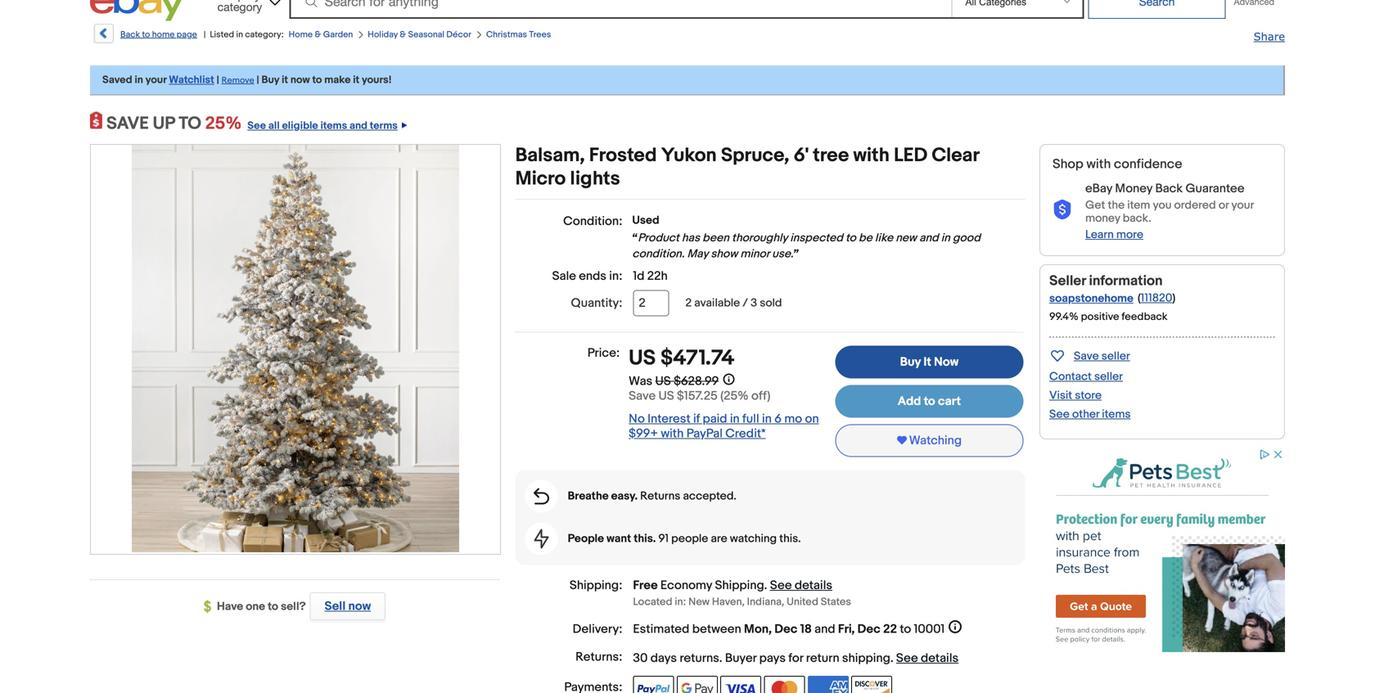Task type: locate. For each thing, give the bounding box(es) containing it.
save for save seller
[[1074, 350, 1099, 363]]

1 vertical spatial your
[[1232, 198, 1254, 212]]

if
[[693, 412, 700, 426]]

this. right watching
[[779, 532, 801, 546]]

holiday & seasonal décor link
[[368, 29, 471, 40]]

shipping:
[[570, 578, 622, 593]]

guarantee
[[1186, 181, 1245, 196]]

1 horizontal spatial |
[[217, 74, 219, 86]]

0 vertical spatial save
[[1074, 350, 1099, 363]]

1 horizontal spatial items
[[1102, 408, 1131, 422]]

was us $628.99
[[629, 374, 719, 389]]

buyer
[[725, 651, 757, 666]]

christmas trees link
[[486, 29, 551, 40]]

in right saved
[[135, 74, 143, 86]]

back left home
[[120, 29, 140, 40]]

discover image
[[852, 676, 892, 693]]

with details__icon image left people
[[534, 529, 549, 549]]

1 horizontal spatial shop
[[1053, 156, 1084, 172]]

available
[[694, 296, 740, 310]]

1 this. from the left
[[634, 532, 656, 546]]

& for holiday
[[400, 29, 406, 40]]

get
[[1086, 198, 1105, 212]]

learn
[[1086, 228, 1114, 242]]

to
[[142, 29, 150, 40], [312, 74, 322, 86], [846, 231, 856, 245], [924, 394, 935, 409], [268, 600, 278, 614], [900, 622, 911, 637]]

0 vertical spatial in:
[[609, 269, 622, 284]]

see left all
[[247, 120, 266, 132]]

yukon
[[661, 144, 717, 167]]

1 vertical spatial buy
[[900, 355, 921, 370]]

seller inside button
[[1102, 350, 1130, 363]]

see inside contact seller visit store see other items
[[1049, 408, 1070, 422]]

0 vertical spatial with details__icon image
[[1053, 200, 1072, 220]]

with details__icon image left get
[[1053, 200, 1072, 220]]

master card image
[[764, 676, 805, 693]]

1 vertical spatial details
[[921, 651, 959, 666]]

see all eligible items and terms
[[247, 120, 398, 132]]

minor
[[740, 247, 770, 261]]

seller inside contact seller visit store see other items
[[1095, 370, 1123, 384]]

to left "make"
[[312, 74, 322, 86]]

1 dec from the left
[[775, 622, 798, 637]]

shop
[[217, 0, 245, 2], [1053, 156, 1084, 172]]

with details__icon image for breathe easy.
[[534, 488, 549, 505]]

in
[[236, 29, 243, 40], [135, 74, 143, 86], [941, 231, 950, 245], [730, 412, 740, 426], [762, 412, 772, 426]]

1 vertical spatial with details__icon image
[[534, 488, 549, 505]]

. down 22
[[891, 651, 894, 666]]

used
[[632, 214, 660, 228]]

(
[[1138, 291, 1141, 305]]

. for shipping
[[764, 578, 767, 593]]

1 vertical spatial in:
[[675, 596, 686, 609]]

see down 22
[[896, 651, 918, 666]]

see details link down the 10001
[[896, 651, 959, 666]]

0 horizontal spatial this.
[[634, 532, 656, 546]]

| left remove button at the top left of page
[[217, 74, 219, 86]]

this.
[[634, 532, 656, 546], [779, 532, 801, 546]]

see down visit
[[1049, 408, 1070, 422]]

yours!
[[362, 74, 392, 86]]

your right or
[[1232, 198, 1254, 212]]

breathe
[[568, 490, 609, 503]]

)
[[1173, 291, 1176, 305]]

contact seller link
[[1049, 370, 1123, 384]]

$99+
[[629, 426, 658, 441]]

0 vertical spatial see details link
[[770, 578, 833, 593]]

to right one
[[268, 600, 278, 614]]

with left led on the top of page
[[853, 144, 890, 167]]

in:
[[609, 269, 622, 284], [675, 596, 686, 609]]

us $471.74 main content
[[515, 144, 1025, 693]]

dollar sign image
[[204, 601, 217, 614]]

items right eligible
[[321, 120, 347, 132]]

1 vertical spatial shop
[[1053, 156, 1084, 172]]

0 horizontal spatial dec
[[775, 622, 798, 637]]

with
[[853, 144, 890, 167], [1087, 156, 1111, 172], [661, 426, 684, 441]]

condition:
[[563, 214, 622, 229]]

sale ends in:
[[552, 269, 622, 284]]

in: down economy at the bottom of page
[[675, 596, 686, 609]]

details inside free economy shipping . see details located in: new haven, indiana, united states
[[795, 578, 833, 593]]

save seller button
[[1049, 346, 1130, 365]]

1 horizontal spatial details
[[921, 651, 959, 666]]

for
[[789, 651, 803, 666]]

in left the 6
[[762, 412, 772, 426]]

details down the 10001
[[921, 651, 959, 666]]

" product has been thoroughly inspected to be like new and in good condition. may show minor use.
[[632, 231, 981, 261]]

details up united
[[795, 578, 833, 593]]

2 horizontal spatial .
[[891, 651, 894, 666]]

22
[[883, 622, 897, 637]]

shipping
[[715, 578, 764, 593]]

with up "ebay"
[[1087, 156, 1111, 172]]

0 vertical spatial and
[[350, 120, 368, 132]]

this. left 91
[[634, 532, 656, 546]]

1 horizontal spatial .
[[764, 578, 767, 593]]

0 horizontal spatial shop
[[217, 0, 245, 2]]

buy right remove button at the top left of page
[[262, 74, 279, 86]]

people want this. 91 people are watching this.
[[568, 532, 801, 546]]

seller up contact seller link
[[1102, 350, 1130, 363]]

buy it now link
[[835, 346, 1024, 379]]

1 vertical spatial see details link
[[896, 651, 959, 666]]

1 horizontal spatial buy
[[900, 355, 921, 370]]

1 horizontal spatial now
[[348, 599, 371, 614]]

us up interest
[[659, 389, 674, 404]]

good
[[953, 231, 981, 245]]

money
[[1086, 212, 1120, 225]]

2 vertical spatial and
[[815, 622, 835, 637]]

us $471.74
[[629, 346, 735, 371]]

dec left 22
[[858, 622, 881, 637]]

2 available / 3 sold
[[686, 296, 782, 310]]

in: left 1d
[[609, 269, 622, 284]]

| left listed
[[204, 29, 206, 40]]

no
[[629, 412, 645, 426]]

0 horizontal spatial &
[[315, 29, 321, 40]]

shop for shop with confidence
[[1053, 156, 1084, 172]]

spruce,
[[721, 144, 789, 167]]

save up contact seller link
[[1074, 350, 1099, 363]]

buy
[[262, 74, 279, 86], [900, 355, 921, 370]]

see up indiana,
[[770, 578, 792, 593]]

see details link
[[770, 578, 833, 593], [896, 651, 959, 666]]

with details__icon image left breathe
[[534, 488, 549, 505]]

have
[[217, 600, 243, 614]]

0 horizontal spatial your
[[146, 74, 167, 86]]

1 horizontal spatial save
[[1074, 350, 1099, 363]]

want
[[607, 532, 631, 546]]

décor
[[446, 29, 471, 40]]

between
[[692, 622, 741, 637]]

0 vertical spatial your
[[146, 74, 167, 86]]

saved
[[102, 74, 132, 86]]

buy left it
[[900, 355, 921, 370]]

watching button
[[835, 424, 1024, 457]]

1 vertical spatial items
[[1102, 408, 1131, 422]]

. left buyer
[[719, 651, 722, 666]]

buy it now
[[900, 355, 959, 370]]

0 horizontal spatial details
[[795, 578, 833, 593]]

condition.
[[632, 247, 685, 261]]

in left good
[[941, 231, 950, 245]]

1 horizontal spatial your
[[1232, 198, 1254, 212]]

Quantity: text field
[[633, 290, 669, 316]]

holiday
[[368, 29, 398, 40]]

1 horizontal spatial &
[[400, 29, 406, 40]]

information
[[1089, 273, 1163, 290]]

back up you
[[1155, 181, 1183, 196]]

Search for anything text field
[[292, 0, 948, 17]]

2 horizontal spatial with
[[1087, 156, 1111, 172]]

0 vertical spatial buy
[[262, 74, 279, 86]]

0 horizontal spatial back
[[120, 29, 140, 40]]

now left "make"
[[291, 74, 310, 86]]

your inside the ebay money back guarantee get the item you ordered or your money back. learn more
[[1232, 198, 1254, 212]]

tree
[[813, 144, 849, 167]]

your
[[146, 74, 167, 86], [1232, 198, 1254, 212]]

other
[[1072, 408, 1100, 422]]

0 vertical spatial details
[[795, 578, 833, 593]]

& right holiday
[[400, 29, 406, 40]]

soapstonehome
[[1049, 292, 1134, 306]]

None submit
[[1088, 0, 1226, 19]]

us up the was
[[629, 346, 656, 371]]

and right "new"
[[919, 231, 939, 245]]

now
[[291, 74, 310, 86], [348, 599, 371, 614]]

to right 22
[[900, 622, 911, 637]]

now
[[934, 355, 959, 370]]

save up no
[[629, 389, 656, 404]]

1 vertical spatial and
[[919, 231, 939, 245]]

sell
[[325, 599, 346, 614]]

. up indiana,
[[764, 578, 767, 593]]

us right the was
[[655, 374, 671, 389]]

1 vertical spatial save
[[629, 389, 656, 404]]

with details__icon image
[[1053, 200, 1072, 220], [534, 488, 549, 505], [534, 529, 549, 549]]

you
[[1153, 198, 1172, 212]]

| right remove button at the top left of page
[[257, 74, 259, 86]]

visit store link
[[1049, 389, 1102, 403]]

balsam,
[[515, 144, 585, 167]]

to left home
[[142, 29, 150, 40]]

it right "make"
[[353, 74, 359, 86]]

2 vertical spatial with details__icon image
[[534, 529, 549, 549]]

with left 'if'
[[661, 426, 684, 441]]

in inside " product has been thoroughly inspected to be like new and in good condition. may show minor use.
[[941, 231, 950, 245]]

more
[[1117, 228, 1144, 242]]

1 horizontal spatial back
[[1155, 181, 1183, 196]]

it
[[924, 355, 931, 370]]

& right home
[[315, 29, 321, 40]]

2 & from the left
[[400, 29, 406, 40]]

watchlist
[[169, 74, 214, 86]]

product
[[638, 231, 679, 245]]

and
[[350, 120, 368, 132], [919, 231, 939, 245], [815, 622, 835, 637]]

0 horizontal spatial .
[[719, 651, 722, 666]]

home & garden link
[[289, 29, 353, 40]]

0 horizontal spatial and
[[350, 120, 368, 132]]

1 horizontal spatial with
[[853, 144, 890, 167]]

2 horizontal spatial and
[[919, 231, 939, 245]]

0 horizontal spatial |
[[204, 29, 206, 40]]

1 horizontal spatial dec
[[858, 622, 881, 637]]

in left full
[[730, 412, 740, 426]]

0 vertical spatial seller
[[1102, 350, 1130, 363]]

to left be
[[846, 231, 856, 245]]

seller
[[1049, 273, 1086, 290]]

see details link up united
[[770, 578, 833, 593]]

now right sell
[[348, 599, 371, 614]]

0 vertical spatial shop
[[217, 0, 245, 2]]

seller down save seller
[[1095, 370, 1123, 384]]

and left terms
[[350, 120, 368, 132]]

shop for shop by category
[[217, 0, 245, 2]]

save
[[106, 113, 149, 134]]

items
[[321, 120, 347, 132], [1102, 408, 1131, 422]]

price:
[[588, 346, 620, 361]]

0 vertical spatial now
[[291, 74, 310, 86]]

0 horizontal spatial save
[[629, 389, 656, 404]]

with details__icon image for people want this.
[[534, 529, 549, 549]]

0 horizontal spatial now
[[291, 74, 310, 86]]

1 vertical spatial seller
[[1095, 370, 1123, 384]]

1 vertical spatial back
[[1155, 181, 1183, 196]]

1 horizontal spatial it
[[353, 74, 359, 86]]

shop inside shop by category
[[217, 0, 245, 2]]

paypal image
[[633, 676, 674, 693]]

1 horizontal spatial see details link
[[896, 651, 959, 666]]

1 & from the left
[[315, 29, 321, 40]]

it right remove button at the top left of page
[[282, 74, 288, 86]]

.
[[764, 578, 767, 593], [719, 651, 722, 666], [891, 651, 894, 666]]

0 vertical spatial items
[[321, 120, 347, 132]]

all
[[268, 120, 280, 132]]

111820
[[1141, 291, 1173, 305]]

store
[[1075, 389, 1102, 403]]

0 horizontal spatial it
[[282, 74, 288, 86]]

1 horizontal spatial and
[[815, 622, 835, 637]]

home
[[152, 29, 175, 40]]

22h
[[647, 269, 668, 284]]

trees
[[529, 29, 551, 40]]

new
[[896, 231, 917, 245]]

18
[[800, 622, 812, 637]]

1 horizontal spatial in:
[[675, 596, 686, 609]]

credit*
[[725, 426, 766, 441]]

. inside free economy shipping . see details located in: new haven, indiana, united states
[[764, 578, 767, 593]]

mo
[[784, 412, 802, 426]]

items right other
[[1102, 408, 1131, 422]]

details
[[795, 578, 833, 593], [921, 651, 959, 666]]

save inside button
[[1074, 350, 1099, 363]]

and right 18
[[815, 622, 835, 637]]

0 horizontal spatial with
[[661, 426, 684, 441]]

dec left 18
[[775, 622, 798, 637]]

your left 'watchlist' link
[[146, 74, 167, 86]]

1 horizontal spatial this.
[[779, 532, 801, 546]]

1 vertical spatial now
[[348, 599, 371, 614]]

save inside us $471.74 main content
[[629, 389, 656, 404]]

. for returns
[[719, 651, 722, 666]]



Task type: vqa. For each thing, say whether or not it's contained in the screenshot.
Shop
yes



Task type: describe. For each thing, give the bounding box(es) containing it.
paid
[[703, 412, 727, 426]]

fri,
[[838, 622, 855, 637]]

2 horizontal spatial |
[[257, 74, 259, 86]]

use.
[[772, 247, 794, 261]]

states
[[821, 596, 851, 609]]

days
[[651, 651, 677, 666]]

returns
[[640, 490, 681, 503]]

breathe easy. returns accepted.
[[568, 490, 737, 503]]

confidence
[[1114, 156, 1183, 172]]

seller for save
[[1102, 350, 1130, 363]]

with inside balsam, frosted yukon spruce, 6' tree with led clear micro lights
[[853, 144, 890, 167]]

remove
[[222, 75, 254, 86]]

1 it from the left
[[282, 74, 288, 86]]

located
[[633, 596, 673, 609]]

back inside the ebay money back guarantee get the item you ordered or your money back. learn more
[[1155, 181, 1183, 196]]

holiday & seasonal décor
[[368, 29, 471, 40]]

in right listed
[[236, 29, 243, 40]]

no interest if paid in full in 6 mo on $99+ with paypal credit*
[[629, 412, 819, 441]]

been
[[702, 231, 729, 245]]

returns
[[680, 651, 719, 666]]

back.
[[1123, 212, 1152, 225]]

shop by category
[[217, 0, 262, 14]]

frosted
[[589, 144, 657, 167]]

sell?
[[281, 600, 306, 614]]

balsam, frosted yukon spruce, 6' tree with led clear micro lights - picture 1 of 1 image
[[132, 143, 459, 552]]

new
[[689, 596, 710, 609]]

by
[[248, 0, 260, 2]]

no interest if paid in full in 6 mo on $99+ with paypal credit* link
[[629, 412, 819, 441]]

home & garden
[[289, 29, 353, 40]]

0 horizontal spatial see details link
[[770, 578, 833, 593]]

like
[[875, 231, 893, 245]]

money
[[1115, 181, 1153, 196]]

eligible
[[282, 120, 318, 132]]

contact seller visit store see other items
[[1049, 370, 1131, 422]]

us for was
[[655, 374, 671, 389]]

christmas
[[486, 29, 527, 40]]

cart
[[938, 394, 961, 409]]

0 vertical spatial back
[[120, 29, 140, 40]]

and inside " product has been thoroughly inspected to be like new and in good condition. may show minor use.
[[919, 231, 939, 245]]

remove button
[[222, 74, 254, 86]]

american express image
[[808, 676, 849, 693]]

0 horizontal spatial buy
[[262, 74, 279, 86]]

2 this. from the left
[[779, 532, 801, 546]]

add to cart link
[[835, 385, 1024, 418]]

returns:
[[576, 650, 622, 665]]

seller for contact
[[1095, 370, 1123, 384]]

estimated
[[633, 622, 690, 637]]

in: inside free economy shipping . see details located in: new haven, indiana, united states
[[675, 596, 686, 609]]

home
[[289, 29, 313, 40]]

page
[[177, 29, 197, 40]]

0 horizontal spatial items
[[321, 120, 347, 132]]

sell now link
[[306, 593, 386, 621]]

ebay
[[1086, 181, 1113, 196]]

soapstonehome link
[[1049, 292, 1134, 306]]

now inside sell now link
[[348, 599, 371, 614]]

with inside no interest if paid in full in 6 mo on $99+ with paypal credit*
[[661, 426, 684, 441]]

shop by category button
[[210, 0, 284, 18]]

balsam, frosted yukon spruce, 6' tree with led clear micro lights
[[515, 144, 979, 191]]

us for save
[[659, 389, 674, 404]]

google pay image
[[677, 676, 718, 693]]

has
[[682, 231, 700, 245]]

one
[[246, 600, 265, 614]]

$157.25
[[677, 389, 718, 404]]

off)
[[751, 389, 771, 404]]

show
[[711, 247, 738, 261]]

may
[[687, 247, 708, 261]]

sell now
[[325, 599, 371, 614]]

easy.
[[611, 490, 638, 503]]

visit
[[1049, 389, 1072, 403]]

25%
[[205, 113, 242, 134]]

make
[[324, 74, 351, 86]]

up
[[153, 113, 175, 134]]

buy inside us $471.74 main content
[[900, 355, 921, 370]]

add
[[898, 394, 921, 409]]

pays
[[759, 651, 786, 666]]

items inside contact seller visit store see other items
[[1102, 408, 1131, 422]]

see other items link
[[1049, 408, 1131, 422]]

0 horizontal spatial in:
[[609, 269, 622, 284]]

haven,
[[712, 596, 745, 609]]

save for save us $157.25 (25% off)
[[629, 389, 656, 404]]

$628.99
[[674, 374, 719, 389]]

advertisement region
[[1040, 448, 1285, 652]]

positive
[[1081, 311, 1119, 323]]

ordered
[[1174, 198, 1216, 212]]

free economy shipping . see details located in: new haven, indiana, united states
[[633, 578, 851, 609]]

see inside free economy shipping . see details located in: new haven, indiana, united states
[[770, 578, 792, 593]]

(25%
[[721, 389, 749, 404]]

to inside " product has been thoroughly inspected to be like new and in good condition. may show minor use.
[[846, 231, 856, 245]]

with details__icon image for ebay money back guarantee
[[1053, 200, 1072, 220]]

shop with confidence
[[1053, 156, 1183, 172]]

visa image
[[720, 676, 761, 693]]

quantity:
[[571, 296, 622, 311]]

2 dec from the left
[[858, 622, 881, 637]]

the
[[1108, 198, 1125, 212]]

$471.74
[[661, 346, 735, 371]]

mon,
[[744, 622, 772, 637]]

1d 22h
[[633, 269, 668, 284]]

to left cart
[[924, 394, 935, 409]]

10001
[[914, 622, 945, 637]]

seasonal
[[408, 29, 445, 40]]

2 it from the left
[[353, 74, 359, 86]]

"
[[794, 247, 799, 261]]

to
[[179, 113, 201, 134]]

christmas trees
[[486, 29, 551, 40]]

30
[[633, 651, 648, 666]]

see all eligible items and terms link
[[242, 113, 407, 134]]

share
[[1254, 30, 1285, 43]]

& for home
[[315, 29, 321, 40]]

was
[[629, 374, 653, 389]]

people
[[568, 532, 604, 546]]

led
[[894, 144, 928, 167]]



